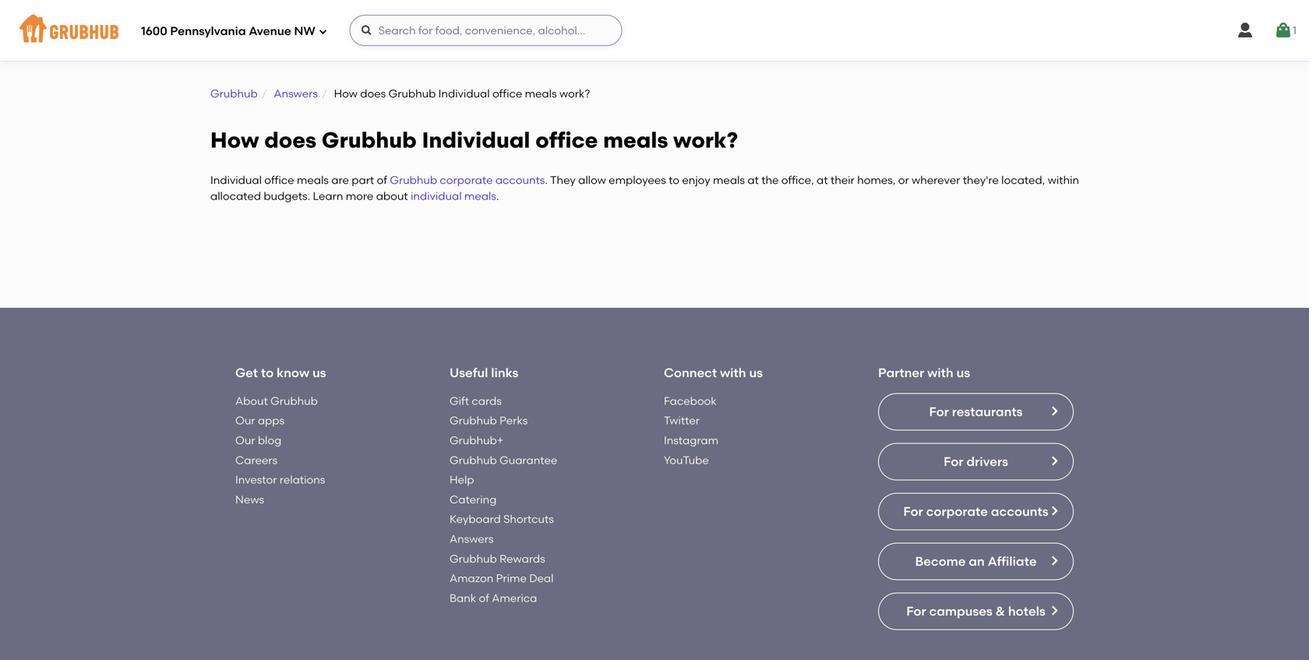 Task type: describe. For each thing, give the bounding box(es) containing it.
1 us from the left
[[313, 365, 326, 380]]

america
[[492, 592, 537, 605]]

relations
[[280, 473, 325, 487]]

1 vertical spatial .
[[496, 189, 499, 203]]

for for for corporate accounts
[[904, 504, 924, 519]]

0 horizontal spatial work?
[[560, 87, 590, 100]]

youtube
[[664, 454, 709, 467]]

0 horizontal spatial to
[[261, 365, 274, 380]]

1 vertical spatial office
[[536, 127, 598, 153]]

for corporate accounts
[[904, 504, 1049, 519]]

right image for for corporate accounts
[[1048, 505, 1061, 517]]

bank of america link
[[450, 592, 537, 605]]

drivers
[[967, 454, 1009, 469]]

to inside . they allow employees to enjoy meals at the office, at their homes, or wherever they're located, within allocated budgets. learn more about
[[669, 173, 680, 187]]

1 horizontal spatial svg image
[[361, 24, 373, 37]]

for corporate accounts link
[[879, 493, 1074, 530]]

help link
[[450, 473, 474, 487]]

with for connect
[[720, 365, 746, 380]]

get to know us
[[235, 365, 326, 380]]

keyboard shortcuts link
[[450, 513, 554, 526]]

about
[[235, 394, 268, 408]]

1 vertical spatial how
[[210, 127, 259, 153]]

connect
[[664, 365, 717, 380]]

1 vertical spatial individual
[[422, 127, 530, 153]]

Search for food, convenience, alcohol... search field
[[350, 15, 623, 46]]

links
[[491, 365, 519, 380]]

or
[[899, 173, 909, 187]]

grubhub rewards link
[[450, 552, 545, 565]]

avenue
[[249, 24, 291, 38]]

twitter link
[[664, 414, 700, 427]]

twitter
[[664, 414, 700, 427]]

about grubhub link
[[235, 394, 318, 408]]

catering
[[450, 493, 497, 506]]

grubhub inside about grubhub our apps our blog careers investor relations news
[[271, 394, 318, 408]]

our blog link
[[235, 434, 282, 447]]

0 vertical spatial answers
[[274, 87, 318, 100]]

about
[[376, 189, 408, 203]]

the
[[762, 173, 779, 187]]

part
[[352, 173, 374, 187]]

1 our from the top
[[235, 414, 255, 427]]

right image for become an affiliate
[[1048, 555, 1061, 567]]

become
[[916, 554, 966, 569]]

become an affiliate
[[916, 554, 1037, 569]]

svg image inside the 1 button
[[1274, 21, 1293, 40]]

with for partner
[[928, 365, 954, 380]]

allocated
[[210, 189, 261, 203]]

learn
[[313, 189, 343, 203]]

become an affiliate link
[[879, 543, 1074, 580]]

are
[[331, 173, 349, 187]]

gift cards link
[[450, 394, 502, 408]]

grubhub perks link
[[450, 414, 528, 427]]

individual meals .
[[411, 189, 499, 203]]

grubhub link
[[210, 87, 258, 100]]

individual meals link
[[411, 189, 496, 203]]

0 horizontal spatial of
[[377, 173, 387, 187]]

for campuses & hotels
[[907, 604, 1046, 619]]

individual
[[411, 189, 462, 203]]

prime
[[496, 572, 527, 585]]

1600 pennsylvania avenue nw
[[141, 24, 315, 38]]

within
[[1048, 173, 1080, 187]]

partner with us
[[879, 365, 971, 380]]

connect with us
[[664, 365, 763, 380]]

right image for for drivers
[[1048, 455, 1061, 467]]

grubhub corporate accounts link
[[390, 173, 545, 187]]

gift cards grubhub perks grubhub+ grubhub guarantee help catering keyboard shortcuts answers grubhub rewards amazon prime deal bank of america
[[450, 394, 558, 605]]

instagram
[[664, 434, 719, 447]]

an
[[969, 554, 985, 569]]

0 horizontal spatial corporate
[[440, 173, 493, 187]]

perks
[[500, 414, 528, 427]]

more
[[346, 189, 374, 203]]

careers
[[235, 454, 278, 467]]

of inside gift cards grubhub perks grubhub+ grubhub guarantee help catering keyboard shortcuts answers grubhub rewards amazon prime deal bank of america
[[479, 592, 489, 605]]

. they allow employees to enjoy meals at the office, at their homes, or wherever they're located, within allocated budgets. learn more about
[[210, 173, 1080, 203]]

budgets.
[[264, 189, 310, 203]]

grubhub+ link
[[450, 434, 504, 447]]

0 vertical spatial how does grubhub individual office meals work?
[[334, 87, 590, 100]]

for for for restaurants
[[930, 404, 949, 419]]

wherever
[[912, 173, 961, 187]]

located,
[[1002, 173, 1045, 187]]

cards
[[472, 394, 502, 408]]

news
[[235, 493, 264, 506]]

get
[[235, 365, 258, 380]]

keyboard
[[450, 513, 501, 526]]

their
[[831, 173, 855, 187]]

2 at from the left
[[817, 173, 828, 187]]

grubhub+
[[450, 434, 504, 447]]



Task type: locate. For each thing, give the bounding box(es) containing it.
answers link
[[274, 87, 318, 100], [450, 532, 494, 546]]

us for partner with us
[[957, 365, 971, 380]]

corporate inside for corporate accounts link
[[927, 504, 988, 519]]

for down 'partner with us'
[[930, 404, 949, 419]]

1 vertical spatial how does grubhub individual office meals work?
[[210, 127, 738, 153]]

. left they
[[545, 173, 548, 187]]

1 vertical spatial answers
[[450, 532, 494, 546]]

employees
[[609, 173, 666, 187]]

0 vertical spatial how
[[334, 87, 358, 100]]

2 right image from the top
[[1048, 455, 1061, 467]]

office,
[[782, 173, 814, 187]]

answers down "keyboard"
[[450, 532, 494, 546]]

for campuses & hotels link
[[879, 593, 1074, 630]]

blog
[[258, 434, 282, 447]]

1 vertical spatial right image
[[1048, 555, 1061, 567]]

1 horizontal spatial answers link
[[450, 532, 494, 546]]

corporate up individual meals .
[[440, 173, 493, 187]]

affiliate
[[988, 554, 1037, 569]]

for up become
[[904, 504, 924, 519]]

office
[[493, 87, 522, 100], [536, 127, 598, 153], [264, 173, 294, 187]]

deal
[[529, 572, 554, 585]]

for restaurants
[[930, 404, 1023, 419]]

1 vertical spatial work?
[[674, 127, 738, 153]]

our down about
[[235, 414, 255, 427]]

how does grubhub individual office meals work? down search for food, convenience, alcohol... search box
[[334, 87, 590, 100]]

right image inside 'for campuses & hotels' link
[[1048, 604, 1061, 617]]

1 horizontal spatial office
[[493, 87, 522, 100]]

investor relations link
[[235, 473, 325, 487]]

accounts left they
[[496, 173, 545, 187]]

partner
[[879, 365, 925, 380]]

shortcuts
[[504, 513, 554, 526]]

1 horizontal spatial at
[[817, 173, 828, 187]]

at left their
[[817, 173, 828, 187]]

investor
[[235, 473, 277, 487]]

2 us from the left
[[749, 365, 763, 380]]

individual up grubhub corporate accounts link
[[422, 127, 530, 153]]

0 horizontal spatial .
[[496, 189, 499, 203]]

meals inside . they allow employees to enjoy meals at the office, at their homes, or wherever they're located, within allocated budgets. learn more about
[[713, 173, 745, 187]]

2 horizontal spatial svg image
[[1274, 21, 1293, 40]]

us
[[313, 365, 326, 380], [749, 365, 763, 380], [957, 365, 971, 380]]

us right know
[[313, 365, 326, 380]]

0 horizontal spatial does
[[264, 127, 317, 153]]

answers link right grubhub link
[[274, 87, 318, 100]]

.
[[545, 173, 548, 187], [496, 189, 499, 203]]

rewards
[[500, 552, 545, 565]]

right image inside for restaurants link
[[1048, 405, 1061, 417]]

right image inside become an affiliate link
[[1048, 555, 1061, 567]]

1 horizontal spatial to
[[669, 173, 680, 187]]

0 vertical spatial work?
[[560, 87, 590, 100]]

right image for for restaurants
[[1048, 405, 1061, 417]]

right image right restaurants
[[1048, 405, 1061, 417]]

pennsylvania
[[170, 24, 246, 38]]

0 vertical spatial individual
[[439, 87, 490, 100]]

answers link down "keyboard"
[[450, 532, 494, 546]]

instagram link
[[664, 434, 719, 447]]

0 vertical spatial right image
[[1048, 405, 1061, 417]]

to left enjoy
[[669, 173, 680, 187]]

1 horizontal spatial .
[[545, 173, 548, 187]]

corporate up become
[[927, 504, 988, 519]]

does
[[360, 87, 386, 100], [264, 127, 317, 153]]

for drivers link
[[879, 443, 1074, 481]]

guarantee
[[500, 454, 558, 467]]

1 horizontal spatial with
[[928, 365, 954, 380]]

facebook
[[664, 394, 717, 408]]

us up for restaurants
[[957, 365, 971, 380]]

news link
[[235, 493, 264, 506]]

1 right image from the top
[[1048, 505, 1061, 517]]

1 right image from the top
[[1048, 405, 1061, 417]]

0 horizontal spatial accounts
[[496, 173, 545, 187]]

main navigation navigation
[[0, 0, 1310, 61]]

for left drivers
[[944, 454, 964, 469]]

0 vertical spatial answers link
[[274, 87, 318, 100]]

gift
[[450, 394, 469, 408]]

0 vertical spatial accounts
[[496, 173, 545, 187]]

svg image
[[1274, 21, 1293, 40], [361, 24, 373, 37], [319, 27, 328, 36]]

our up careers link
[[235, 434, 255, 447]]

youtube link
[[664, 454, 709, 467]]

0 horizontal spatial us
[[313, 365, 326, 380]]

right image
[[1048, 505, 1061, 517], [1048, 555, 1061, 567], [1048, 604, 1061, 617]]

0 vertical spatial corporate
[[440, 173, 493, 187]]

1 horizontal spatial accounts
[[991, 504, 1049, 519]]

2 vertical spatial individual
[[210, 173, 262, 187]]

2 horizontal spatial office
[[536, 127, 598, 153]]

individual up allocated
[[210, 173, 262, 187]]

2 our from the top
[[235, 434, 255, 447]]

0 vertical spatial does
[[360, 87, 386, 100]]

1 vertical spatial does
[[264, 127, 317, 153]]

facebook twitter instagram youtube
[[664, 394, 719, 467]]

0 horizontal spatial answers
[[274, 87, 318, 100]]

enjoy
[[682, 173, 711, 187]]

at left the
[[748, 173, 759, 187]]

svg image
[[1236, 21, 1255, 40]]

right image
[[1048, 405, 1061, 417], [1048, 455, 1061, 467]]

right image right drivers
[[1048, 455, 1061, 467]]

for restaurants link
[[879, 393, 1074, 431]]

2 vertical spatial right image
[[1048, 604, 1061, 617]]

to right get
[[261, 365, 274, 380]]

how does grubhub individual office meals work? up grubhub corporate accounts link
[[210, 127, 738, 153]]

1600
[[141, 24, 167, 38]]

for drivers
[[944, 454, 1009, 469]]

amazon
[[450, 572, 494, 585]]

catering link
[[450, 493, 497, 506]]

0 horizontal spatial answers link
[[274, 87, 318, 100]]

1 horizontal spatial how
[[334, 87, 358, 100]]

of
[[377, 173, 387, 187], [479, 592, 489, 605]]

apps
[[258, 414, 285, 427]]

1 with from the left
[[720, 365, 746, 380]]

accounts up affiliate
[[991, 504, 1049, 519]]

they
[[550, 173, 576, 187]]

nw
[[294, 24, 315, 38]]

individual down search for food, convenience, alcohol... search box
[[439, 87, 490, 100]]

grubhub guarantee link
[[450, 454, 558, 467]]

individual office meals are part of grubhub corporate accounts
[[210, 173, 545, 187]]

2 with from the left
[[928, 365, 954, 380]]

2 right image from the top
[[1048, 555, 1061, 567]]

useful links
[[450, 365, 519, 380]]

for for for drivers
[[944, 454, 964, 469]]

about grubhub our apps our blog careers investor relations news
[[235, 394, 325, 506]]

1 button
[[1274, 16, 1297, 44]]

1 at from the left
[[748, 173, 759, 187]]

0 vertical spatial .
[[545, 173, 548, 187]]

. inside . they allow employees to enjoy meals at the office, at their homes, or wherever they're located, within allocated budgets. learn more about
[[545, 173, 548, 187]]

1 vertical spatial accounts
[[991, 504, 1049, 519]]

answers
[[274, 87, 318, 100], [450, 532, 494, 546]]

0 vertical spatial our
[[235, 414, 255, 427]]

for
[[930, 404, 949, 419], [944, 454, 964, 469], [904, 504, 924, 519], [907, 604, 927, 619]]

know
[[277, 365, 310, 380]]

office up budgets.
[[264, 173, 294, 187]]

at
[[748, 173, 759, 187], [817, 173, 828, 187]]

how does grubhub individual office meals work?
[[334, 87, 590, 100], [210, 127, 738, 153]]

1 horizontal spatial of
[[479, 592, 489, 605]]

0 vertical spatial to
[[669, 173, 680, 187]]

for for for campuses & hotels
[[907, 604, 927, 619]]

1 horizontal spatial does
[[360, 87, 386, 100]]

0 horizontal spatial how
[[210, 127, 259, 153]]

our
[[235, 414, 255, 427], [235, 434, 255, 447]]

. down grubhub corporate accounts link
[[496, 189, 499, 203]]

our apps link
[[235, 414, 285, 427]]

2 vertical spatial office
[[264, 173, 294, 187]]

help
[[450, 473, 474, 487]]

they're
[[963, 173, 999, 187]]

grubhub
[[210, 87, 258, 100], [389, 87, 436, 100], [322, 127, 417, 153], [390, 173, 437, 187], [271, 394, 318, 408], [450, 414, 497, 427], [450, 454, 497, 467], [450, 552, 497, 565]]

accounts
[[496, 173, 545, 187], [991, 504, 1049, 519]]

facebook link
[[664, 394, 717, 408]]

right image for for campuses & hotels
[[1048, 604, 1061, 617]]

answers inside gift cards grubhub perks grubhub+ grubhub guarantee help catering keyboard shortcuts answers grubhub rewards amazon prime deal bank of america
[[450, 532, 494, 546]]

us for connect with us
[[749, 365, 763, 380]]

1 vertical spatial answers link
[[450, 532, 494, 546]]

1 horizontal spatial work?
[[674, 127, 738, 153]]

right image inside for drivers link
[[1048, 455, 1061, 467]]

homes,
[[858, 173, 896, 187]]

right image inside for corporate accounts link
[[1048, 505, 1061, 517]]

of up about
[[377, 173, 387, 187]]

office down search for food, convenience, alcohol... search box
[[493, 87, 522, 100]]

2 horizontal spatial us
[[957, 365, 971, 380]]

with right the connect
[[720, 365, 746, 380]]

3 right image from the top
[[1048, 604, 1061, 617]]

restaurants
[[952, 404, 1023, 419]]

campuses
[[930, 604, 993, 619]]

0 vertical spatial office
[[493, 87, 522, 100]]

1 vertical spatial of
[[479, 592, 489, 605]]

&
[[996, 604, 1006, 619]]

1 horizontal spatial answers
[[450, 532, 494, 546]]

0 horizontal spatial at
[[748, 173, 759, 187]]

1 vertical spatial right image
[[1048, 455, 1061, 467]]

with right partner
[[928, 365, 954, 380]]

hotels
[[1009, 604, 1046, 619]]

for left campuses
[[907, 604, 927, 619]]

1 horizontal spatial corporate
[[927, 504, 988, 519]]

bank
[[450, 592, 476, 605]]

0 horizontal spatial office
[[264, 173, 294, 187]]

of right the 'bank'
[[479, 592, 489, 605]]

office up they
[[536, 127, 598, 153]]

careers link
[[235, 454, 278, 467]]

1
[[1293, 24, 1297, 37]]

1 vertical spatial our
[[235, 434, 255, 447]]

0 horizontal spatial svg image
[[319, 27, 328, 36]]

1 horizontal spatial us
[[749, 365, 763, 380]]

0 vertical spatial right image
[[1048, 505, 1061, 517]]

1 vertical spatial to
[[261, 365, 274, 380]]

amazon prime deal link
[[450, 572, 554, 585]]

answers right grubhub link
[[274, 87, 318, 100]]

3 us from the left
[[957, 365, 971, 380]]

1 vertical spatial corporate
[[927, 504, 988, 519]]

useful
[[450, 365, 488, 380]]

0 horizontal spatial with
[[720, 365, 746, 380]]

accounts inside for corporate accounts link
[[991, 504, 1049, 519]]

with
[[720, 365, 746, 380], [928, 365, 954, 380]]

0 vertical spatial of
[[377, 173, 387, 187]]

allow
[[578, 173, 606, 187]]

us right the connect
[[749, 365, 763, 380]]



Task type: vqa. For each thing, say whether or not it's contained in the screenshot.
'For' related to For corporate accounts
yes



